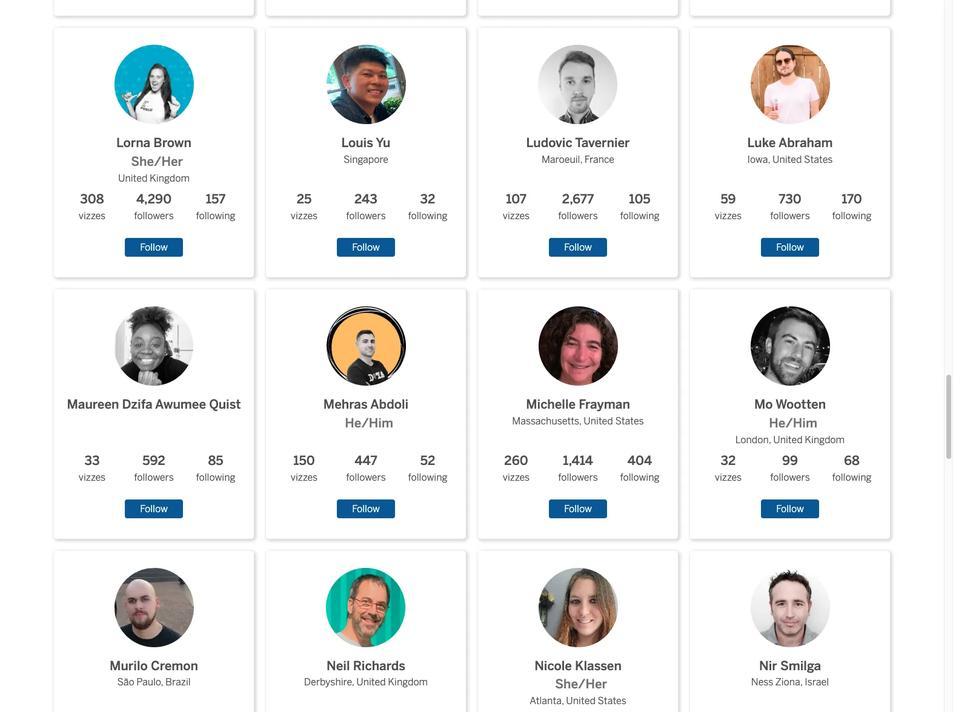 Task type: describe. For each thing, give the bounding box(es) containing it.
followers for 1,414
[[558, 472, 598, 483]]

followers for 447
[[346, 472, 386, 483]]

68 following
[[832, 454, 872, 483]]

klassen
[[575, 659, 622, 674]]

atlanta, united states
[[530, 696, 627, 707]]

4,290 followers
[[134, 192, 174, 222]]

louis yu
[[342, 136, 391, 150]]

yu
[[376, 136, 391, 150]]

followers for 2,677
[[558, 210, 598, 222]]

massachusetts,
[[512, 416, 582, 427]]

447 followers
[[346, 454, 386, 483]]

follow for 447
[[352, 503, 380, 515]]

abdoli
[[370, 398, 409, 412]]

following for 68
[[832, 472, 872, 483]]

52
[[420, 454, 435, 468]]

2 vertical spatial states
[[598, 696, 627, 707]]

33
[[85, 454, 100, 468]]

vizzes for 32
[[715, 472, 742, 483]]

vizzes for 33
[[79, 472, 106, 483]]

michelle frayman link
[[512, 297, 644, 414]]

308 vizzes
[[79, 192, 106, 222]]

maureen
[[67, 398, 119, 412]]

richards
[[353, 659, 405, 674]]

massachusetts, united states
[[512, 416, 644, 427]]

730
[[779, 192, 802, 207]]

105 following
[[620, 192, 660, 222]]

he/him for wootten
[[769, 416, 818, 431]]

luke abraham link
[[741, 35, 840, 153]]

follow for 4,290
[[140, 242, 168, 253]]

592 followers
[[134, 454, 174, 483]]

32 for 32 following
[[420, 192, 435, 207]]

são
[[117, 677, 134, 689]]

vizzes for 59
[[715, 210, 742, 222]]

following for 170
[[832, 210, 872, 222]]

murilo cremon link
[[105, 559, 203, 676]]

brazil
[[165, 677, 191, 689]]

maureen dzifa awumee quist
[[67, 398, 241, 412]]

107
[[506, 192, 527, 207]]

243
[[355, 192, 378, 207]]

33 vizzes
[[79, 454, 106, 483]]

avatar image for maureen dzifa awumee quist image
[[114, 307, 194, 386]]

243 followers
[[346, 192, 386, 222]]

luke abraham
[[748, 136, 833, 150]]

wootten
[[776, 398, 826, 412]]

atlanta,
[[530, 696, 564, 707]]

avatar image for luke abraham image
[[751, 45, 830, 124]]

32 for 32 vizzes
[[721, 454, 736, 468]]

tavernier
[[575, 136, 630, 150]]

follow for 2,677
[[564, 242, 592, 253]]

neil richards link
[[304, 559, 428, 676]]

louis yu link
[[317, 35, 415, 153]]

são paulo, brazil
[[117, 677, 191, 689]]

4,290
[[136, 192, 172, 207]]

260 vizzes
[[503, 454, 530, 483]]

ness
[[751, 677, 774, 689]]

85
[[208, 454, 223, 468]]

london,
[[736, 434, 771, 446]]

followers for 99
[[770, 472, 810, 483]]

157
[[206, 192, 226, 207]]

730 followers
[[770, 192, 810, 222]]

1,414
[[563, 454, 593, 468]]

592
[[143, 454, 165, 468]]

dzifa
[[122, 398, 152, 412]]

mehras
[[324, 398, 368, 412]]

ludovic tavernier
[[526, 136, 630, 150]]

52 following
[[408, 454, 448, 483]]

france
[[585, 154, 615, 166]]

99 followers
[[770, 454, 810, 483]]

he/him for abdoli
[[345, 416, 393, 431]]

404
[[628, 454, 652, 468]]

mo
[[755, 398, 773, 412]]

105
[[629, 192, 651, 207]]

states for frayman
[[615, 416, 644, 427]]

israel
[[805, 677, 829, 689]]

avatar image for murilo cremon image
[[114, 568, 194, 648]]

follow for 99
[[776, 503, 804, 515]]

lorna
[[116, 136, 150, 150]]

michelle
[[526, 398, 576, 412]]

avatar image for ‫nir smilga‬‎ image
[[751, 568, 830, 648]]

iowa, united states
[[748, 154, 833, 166]]

ness ziona, israel
[[751, 677, 829, 689]]

follow for 592
[[140, 503, 168, 515]]

louis
[[342, 136, 373, 150]]

kingdom for mo wootten
[[805, 434, 845, 446]]

follow for 1,414
[[564, 503, 592, 515]]

neil
[[327, 659, 350, 674]]

mo wootten he/him
[[755, 398, 826, 431]]

following for 105
[[620, 210, 660, 222]]

following for 157
[[196, 210, 235, 222]]

united up 4,290
[[118, 173, 148, 184]]

quist
[[209, 398, 241, 412]]

follow button for 99
[[761, 500, 819, 519]]

london, united kingdom
[[736, 434, 845, 446]]

vizzes for 25
[[291, 210, 318, 222]]

404 following
[[620, 454, 660, 483]]



Task type: vqa. For each thing, say whether or not it's contained in the screenshot.


Task type: locate. For each thing, give the bounding box(es) containing it.
0 horizontal spatial he/him
[[345, 416, 393, 431]]

paulo,
[[137, 677, 163, 689]]

united down nicole klassen she/her
[[566, 696, 596, 707]]

follow down 4,290 followers at left
[[140, 242, 168, 253]]

1 vertical spatial she/her
[[555, 678, 607, 692]]

she/her for brown
[[131, 155, 183, 169]]

2 vertical spatial kingdom
[[388, 677, 428, 689]]

she/her for klassen
[[555, 678, 607, 692]]

32 inside 32 following
[[420, 192, 435, 207]]

vizzes down london, at the bottom right
[[715, 472, 742, 483]]

0 horizontal spatial 32
[[420, 192, 435, 207]]

followers down 592 on the bottom of page
[[134, 472, 174, 483]]

ziona,
[[776, 677, 803, 689]]

85 following
[[196, 454, 235, 483]]

followers for 243
[[346, 210, 386, 222]]

99
[[782, 454, 798, 468]]

avatar image for michelle frayman image
[[538, 307, 618, 386]]

kingdom up 4,290
[[150, 173, 190, 184]]

avatar image for nicole klassen image
[[538, 568, 618, 648]]

vizzes for 150
[[291, 472, 318, 483]]

308
[[80, 192, 104, 207]]

follow button for 447
[[337, 500, 395, 519]]

vizzes down 308 at the left of page
[[79, 210, 106, 222]]

59 vizzes
[[715, 192, 742, 222]]

derbyshire, united kingdom
[[304, 677, 428, 689]]

following for 32
[[408, 210, 448, 222]]

followers down 99
[[770, 472, 810, 483]]

luke
[[748, 136, 776, 150]]

follow button for 592
[[125, 500, 183, 519]]

260
[[504, 454, 528, 468]]

ludovic tavernier link
[[526, 35, 630, 153]]

follow down 1,414 followers
[[564, 503, 592, 515]]

he/him up london, united kingdom
[[769, 416, 818, 431]]

32 inside 32 vizzes
[[721, 454, 736, 468]]

following for 404
[[620, 472, 660, 483]]

he/him
[[345, 416, 393, 431], [769, 416, 818, 431]]

united for michelle frayman
[[584, 416, 613, 427]]

states down frayman
[[615, 416, 644, 427]]

follow down 447 followers on the bottom of page
[[352, 503, 380, 515]]

lorna brown she/her
[[116, 136, 191, 169]]

she/her up united kingdom
[[131, 155, 183, 169]]

1 horizontal spatial he/him
[[769, 416, 818, 431]]

follow button for 243
[[337, 238, 395, 257]]

united for neil richards
[[357, 677, 386, 689]]

follow button for 1,414
[[549, 500, 607, 519]]

follow down 2,677 followers
[[564, 242, 592, 253]]

follow button down 1,414 followers
[[549, 500, 607, 519]]

25 vizzes
[[291, 192, 318, 222]]

2 horizontal spatial kingdom
[[805, 434, 845, 446]]

avatar image for mo wootten image
[[751, 307, 830, 386]]

32 following
[[408, 192, 448, 222]]

follow button
[[125, 238, 183, 257], [337, 238, 395, 257], [549, 238, 607, 257], [761, 238, 819, 257], [125, 500, 183, 519], [337, 500, 395, 519], [549, 500, 607, 519], [761, 500, 819, 519]]

murilo cremon
[[110, 659, 198, 674]]

following for 85
[[196, 472, 235, 483]]

vizzes for 308
[[79, 210, 106, 222]]

follow button down the 592 followers
[[125, 500, 183, 519]]

awumee
[[155, 398, 206, 412]]

followers down 447
[[346, 472, 386, 483]]

nicole klassen she/her
[[535, 659, 622, 692]]

59
[[721, 192, 736, 207]]

murilo
[[110, 659, 148, 674]]

she/her inside lorna brown she/her
[[131, 155, 183, 169]]

vizzes down 25
[[291, 210, 318, 222]]

frayman
[[579, 398, 630, 412]]

followers for 4,290
[[134, 210, 174, 222]]

follow for 243
[[352, 242, 380, 253]]

united up 99
[[773, 434, 803, 446]]

she/her up atlanta, united states
[[555, 678, 607, 692]]

0 horizontal spatial she/her
[[131, 155, 183, 169]]

iowa,
[[748, 154, 771, 166]]

derbyshire,
[[304, 677, 354, 689]]

he/him inside mehras abdoli he/him
[[345, 416, 393, 431]]

1 horizontal spatial kingdom
[[388, 677, 428, 689]]

kingdom up 68
[[805, 434, 845, 446]]

followers down the 730
[[770, 210, 810, 222]]

1 he/him from the left
[[345, 416, 393, 431]]

follow down 99 followers
[[776, 503, 804, 515]]

ludovic
[[526, 136, 573, 150]]

0 vertical spatial 32
[[420, 192, 435, 207]]

kingdom
[[150, 173, 190, 184], [805, 434, 845, 446], [388, 677, 428, 689]]

1 horizontal spatial she/her
[[555, 678, 607, 692]]

follow down the 592 followers
[[140, 503, 168, 515]]

united
[[773, 154, 802, 166], [118, 173, 148, 184], [584, 416, 613, 427], [773, 434, 803, 446], [357, 677, 386, 689], [566, 696, 596, 707]]

150 vizzes
[[291, 454, 318, 483]]

avatar image for lorna brown image
[[114, 45, 194, 124]]

cremon
[[151, 659, 198, 674]]

107 vizzes
[[503, 192, 530, 222]]

smilga‬‎
[[781, 659, 821, 674]]

neil richards
[[327, 659, 405, 674]]

0 vertical spatial states
[[804, 154, 833, 166]]

vizzes down 260
[[503, 472, 530, 483]]

1 horizontal spatial 32
[[721, 454, 736, 468]]

states down klassen at the right of page
[[598, 696, 627, 707]]

1,414 followers
[[558, 454, 598, 483]]

vizzes for 107
[[503, 210, 530, 222]]

mehras abdoli he/him
[[324, 398, 409, 431]]

follow button down 730 followers
[[761, 238, 819, 257]]

25
[[297, 192, 312, 207]]

0 vertical spatial she/her
[[131, 155, 183, 169]]

maroeuil, france
[[542, 154, 615, 166]]

150
[[293, 454, 315, 468]]

nicole
[[535, 659, 572, 674]]

followers down 4,290
[[134, 210, 174, 222]]

follow button for 730
[[761, 238, 819, 257]]

follow button down 99 followers
[[761, 500, 819, 519]]

follow button down 2,677 followers
[[549, 238, 607, 257]]

follow for 730
[[776, 242, 804, 253]]

‫nir smilga‬‎ link
[[741, 559, 840, 676]]

united for mo wootten
[[773, 434, 803, 446]]

follow
[[140, 242, 168, 253], [352, 242, 380, 253], [564, 242, 592, 253], [776, 242, 804, 253], [140, 503, 168, 515], [352, 503, 380, 515], [564, 503, 592, 515], [776, 503, 804, 515]]

170 following
[[832, 192, 872, 222]]

united down frayman
[[584, 416, 613, 427]]

32
[[420, 192, 435, 207], [721, 454, 736, 468]]

states for abraham
[[804, 154, 833, 166]]

follow button for 4,290
[[125, 238, 183, 257]]

2,677
[[562, 192, 594, 207]]

170
[[842, 192, 862, 207]]

she/her inside nicole klassen she/her
[[555, 678, 607, 692]]

he/him down abdoli
[[345, 416, 393, 431]]

united for luke abraham
[[773, 154, 802, 166]]

followers down 1,414
[[558, 472, 598, 483]]

vizzes down the 33
[[79, 472, 106, 483]]

1 vertical spatial kingdom
[[805, 434, 845, 446]]

avatar image for louis yu image
[[326, 45, 406, 124]]

maroeuil,
[[542, 154, 583, 166]]

vizzes down 59
[[715, 210, 742, 222]]

‫nir
[[759, 659, 777, 674]]

kingdom for neil richards
[[388, 677, 428, 689]]

united for nicole klassen
[[566, 696, 596, 707]]

avatar image for mehras abdoli image
[[326, 307, 406, 386]]

1 vertical spatial states
[[615, 416, 644, 427]]

32 vizzes
[[715, 454, 742, 483]]

2 he/him from the left
[[769, 416, 818, 431]]

follow down "243 followers"
[[352, 242, 380, 253]]

avatar image for ludovic tavernier image
[[538, 45, 618, 124]]

brown
[[154, 136, 191, 150]]

0 vertical spatial kingdom
[[150, 173, 190, 184]]

united down neil richards on the bottom of the page
[[357, 677, 386, 689]]

followers for 592
[[134, 472, 174, 483]]

following for 52
[[408, 472, 448, 483]]

follow button down "243 followers"
[[337, 238, 395, 257]]

followers down 243
[[346, 210, 386, 222]]

2,677 followers
[[558, 192, 598, 222]]

vizzes down 150
[[291, 472, 318, 483]]

follow down 730 followers
[[776, 242, 804, 253]]

kingdom down richards
[[388, 677, 428, 689]]

68
[[844, 454, 860, 468]]

vizzes for 260
[[503, 472, 530, 483]]

1 vertical spatial 32
[[721, 454, 736, 468]]

abraham
[[779, 136, 833, 150]]

maureen dzifa awumee quist link
[[67, 297, 241, 414]]

avatar image for neil richards image
[[326, 568, 406, 648]]

states down abraham
[[804, 154, 833, 166]]

michelle frayman
[[526, 398, 630, 412]]

447
[[355, 454, 377, 468]]

followers
[[134, 210, 174, 222], [346, 210, 386, 222], [558, 210, 598, 222], [770, 210, 810, 222], [134, 472, 174, 483], [346, 472, 386, 483], [558, 472, 598, 483], [770, 472, 810, 483]]

‫nir smilga‬‎
[[759, 659, 821, 674]]

he/him inside the mo wootten he/him
[[769, 416, 818, 431]]

followers down 2,677 at the right top of the page
[[558, 210, 598, 222]]

follow button down 4,290 followers at left
[[125, 238, 183, 257]]

singapore
[[344, 154, 389, 166]]

follow button down 447 followers on the bottom of page
[[337, 500, 395, 519]]

157 following
[[196, 192, 235, 222]]

followers for 730
[[770, 210, 810, 222]]

follow button for 2,677
[[549, 238, 607, 257]]

united down luke abraham
[[773, 154, 802, 166]]

0 horizontal spatial kingdom
[[150, 173, 190, 184]]

vizzes down "107"
[[503, 210, 530, 222]]



